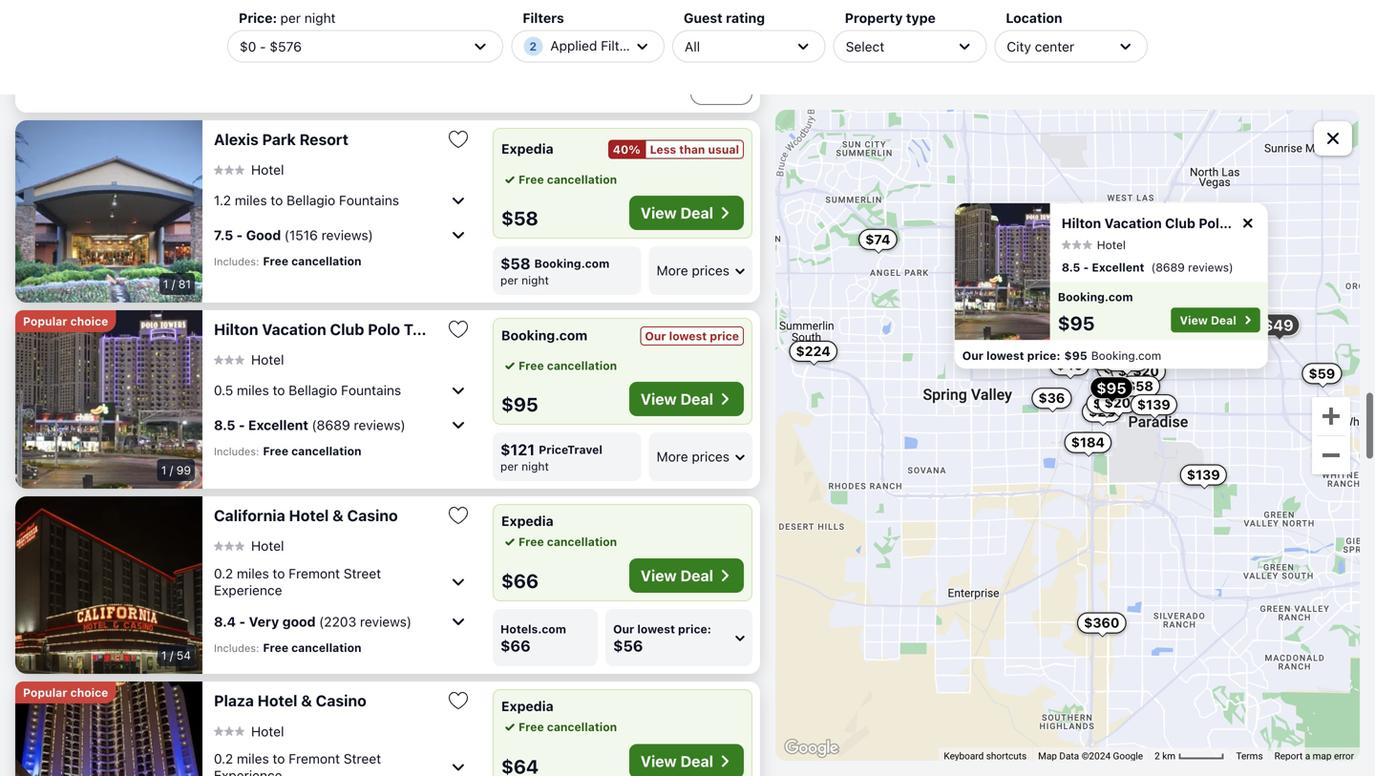 Task type: locate. For each thing, give the bounding box(es) containing it.
0 horizontal spatial (8689
[[312, 418, 350, 433]]

bellagio up (1516
[[287, 193, 336, 208]]

from edreams button
[[54, 2, 721, 27]]

1 for $66
[[161, 649, 167, 663]]

1 prices from the top
[[692, 263, 730, 278]]

0.2 down plaza
[[214, 751, 233, 767]]

1 vertical spatial lowest
[[987, 349, 1025, 362]]

our up $56
[[613, 623, 635, 636]]

includes:
[[214, 255, 259, 268], [214, 445, 259, 458], [214, 642, 259, 655]]

1 vertical spatial more prices
[[657, 449, 730, 465]]

8.5 down 0.5
[[214, 418, 235, 433]]

hilton left the $64 at the right top of page
[[1062, 215, 1102, 231]]

guest rating
[[684, 10, 765, 26]]

1 vertical spatial $25 button
[[1087, 393, 1126, 414]]

1 horizontal spatial towers
[[1232, 215, 1279, 231]]

towers inside button
[[404, 320, 457, 338]]

deal for $95
[[681, 390, 714, 408]]

2 left km
[[1155, 751, 1161, 762]]

$40
[[1148, 219, 1175, 234]]

$25 button
[[1089, 350, 1129, 371], [1087, 393, 1126, 414]]

$121
[[501, 441, 535, 459]]

lowest left price
[[669, 329, 707, 343]]

miles for $58
[[235, 193, 267, 208]]

fremont down plaza hotel & casino button
[[289, 751, 340, 767]]

street for california hotel & casino
[[344, 566, 381, 582]]

0 vertical spatial price:
[[1028, 349, 1061, 362]]

view deal button
[[629, 196, 744, 230], [1172, 308, 1261, 333], [629, 382, 744, 416], [629, 559, 744, 593], [629, 744, 744, 777]]

(8689 down $145 'button'
[[1152, 261, 1186, 274]]

7.5
[[214, 227, 233, 243]]

1 street from the top
[[344, 566, 381, 582]]

club inside button
[[330, 320, 364, 338]]

view deal
[[641, 204, 714, 222], [1181, 314, 1237, 327], [641, 390, 714, 408], [641, 567, 714, 585], [641, 753, 714, 771]]

night for $58
[[522, 273, 549, 287]]

bellagio for $58
[[287, 193, 336, 208]]

includes: down 7.5
[[214, 255, 259, 268]]

free cancellation button down hotels.com $66
[[502, 719, 617, 736]]

club
[[1166, 215, 1196, 231], [330, 320, 364, 338]]

includes: for $95
[[214, 445, 259, 458]]

2 vertical spatial night
[[522, 460, 549, 473]]

$95 left $100
[[1065, 349, 1088, 362]]

0 vertical spatial popular
[[23, 315, 67, 328]]

hotel left $64 button
[[1098, 238, 1127, 252]]

1 vertical spatial night
[[522, 273, 549, 287]]

0 vertical spatial $139
[[1138, 397, 1171, 413]]

deal
[[681, 204, 714, 222], [1212, 314, 1237, 327], [681, 390, 714, 408], [681, 567, 714, 585], [681, 753, 714, 771]]

polo left close image
[[1200, 215, 1228, 231]]

0 horizontal spatial &
[[301, 692, 312, 710]]

0.2 miles to fremont street experience for california
[[214, 566, 381, 598]]

(8689 down 0.5 miles to bellagio fountains 'button'
[[312, 418, 350, 433]]

0 horizontal spatial $139 button
[[1131, 395, 1178, 416]]

lowest left $45
[[987, 349, 1025, 362]]

40%
[[613, 143, 641, 156]]

2 inside button
[[1155, 751, 1161, 762]]

lowest
[[669, 329, 707, 343], [987, 349, 1025, 362], [638, 623, 675, 636]]

hotels.com $66
[[501, 623, 566, 655]]

2 street from the top
[[344, 751, 381, 767]]

$58 button
[[1121, 376, 1161, 397]]

to right 0.5
[[273, 383, 285, 398]]

0 vertical spatial more prices
[[657, 263, 730, 278]]

1 vertical spatial $20 button
[[1098, 393, 1138, 414]]

good
[[282, 614, 316, 630]]

- right 7.5
[[237, 227, 243, 243]]

fountains down hilton vacation club polo towers las vegas button
[[341, 383, 401, 398]]

hotel button down california
[[214, 538, 284, 555]]

1 horizontal spatial 8.5 - excellent (8689 reviews)
[[1062, 261, 1234, 274]]

1 horizontal spatial polo
[[1200, 215, 1228, 231]]

deal for $66
[[681, 567, 714, 585]]

1 0.2 miles to fremont street experience button from the top
[[214, 562, 470, 603]]

per for $58
[[501, 273, 519, 287]]

3 free cancellation button from the top
[[502, 533, 617, 551]]

1 vertical spatial $139
[[1187, 467, 1221, 483]]

& right plaza
[[301, 692, 312, 710]]

/ left 81
[[172, 277, 175, 291]]

cancellation down (2203
[[292, 641, 362, 655]]

&
[[333, 507, 344, 525], [301, 692, 312, 710]]

0 horizontal spatial 2
[[530, 40, 537, 53]]

1 horizontal spatial $20
[[1133, 364, 1160, 379]]

0 vertical spatial 8.5 - excellent (8689 reviews)
[[1062, 261, 1234, 274]]

1 for $95
[[161, 464, 167, 477]]

1 free cancellation from the top
[[519, 173, 617, 186]]

bellagio for $95
[[289, 383, 338, 398]]

8.4 - very good (2203 reviews)
[[214, 614, 412, 630]]

1 free cancellation button from the top
[[502, 171, 617, 188]]

- down "0.5 miles to bellagio fountains"
[[239, 418, 245, 433]]

includes: for $66
[[214, 642, 259, 655]]

2 0.2 from the top
[[214, 751, 233, 767]]

fountains inside 1.2 miles to bellagio fountains button
[[339, 193, 399, 208]]

property type
[[845, 10, 936, 26]]

experience for california
[[214, 583, 282, 598]]

0.2 miles to fremont street experience for plaza
[[214, 751, 381, 777]]

free cancellation
[[519, 173, 617, 186], [519, 359, 617, 372], [519, 535, 617, 549], [519, 721, 617, 734]]

1 vertical spatial excellent
[[248, 418, 309, 433]]

2 0.2 miles to fremont street experience from the top
[[214, 751, 381, 777]]

$34
[[1159, 226, 1186, 242], [1140, 264, 1167, 280], [1127, 284, 1154, 300]]

per night
[[501, 273, 549, 287], [501, 460, 549, 473]]

$95
[[1059, 312, 1095, 334], [1065, 349, 1088, 362], [1097, 379, 1127, 397], [502, 393, 538, 415]]

$25 for top $25 button
[[1096, 352, 1122, 368]]

1 vertical spatial popular choice button
[[15, 682, 116, 704]]

keyboard
[[944, 751, 984, 762]]

$28
[[1089, 404, 1116, 420]]

1 horizontal spatial &
[[333, 507, 344, 525]]

& for california
[[333, 507, 344, 525]]

1 horizontal spatial hilton
[[1062, 215, 1102, 231]]

1 more prices button from the top
[[649, 246, 753, 295]]

less
[[650, 143, 677, 156]]

to up very
[[273, 566, 285, 582]]

$34 button
[[1153, 224, 1193, 245], [1133, 262, 1173, 283], [1121, 282, 1161, 303]]

to inside 1.2 miles to bellagio fountains button
[[271, 193, 283, 208]]

miles inside button
[[235, 193, 267, 208]]

$45
[[1057, 357, 1083, 373]]

$360
[[1084, 615, 1120, 631]]

to for $58
[[271, 193, 283, 208]]

to for $66
[[273, 566, 285, 582]]

0 vertical spatial choice
[[70, 315, 108, 328]]

1 vertical spatial filters
[[601, 38, 639, 54]]

free cancellation for $58
[[519, 173, 617, 186]]

0.5 miles to bellagio fountains
[[214, 383, 401, 398]]

free cancellation for $95
[[519, 359, 617, 372]]

fountains down resort
[[339, 193, 399, 208]]

1 vertical spatial per
[[501, 273, 519, 287]]

1 horizontal spatial $139
[[1187, 467, 1221, 483]]

includes: free cancellation for $66
[[214, 641, 362, 655]]

0 horizontal spatial hilton vacation club polo towers las vegas
[[214, 320, 535, 338]]

miles for $95
[[237, 383, 269, 398]]

8.5 - excellent (8689 reviews)
[[1062, 261, 1234, 274], [214, 418, 406, 433]]

hotel down california
[[251, 538, 284, 554]]

1 vertical spatial includes: free cancellation
[[214, 444, 362, 458]]

terms link
[[1237, 751, 1264, 762]]

$58
[[502, 207, 539, 229], [501, 254, 531, 273], [1127, 378, 1154, 394]]

popular choice for hilton vacation club polo towers las vegas
[[23, 315, 108, 328]]

to up good
[[271, 193, 283, 208]]

0 vertical spatial prices
[[692, 263, 730, 278]]

experience up very
[[214, 583, 282, 598]]

filters up applied on the top left of page
[[523, 10, 564, 26]]

vacation inside button
[[262, 320, 327, 338]]

$66 inside hotels.com $66
[[501, 637, 531, 655]]

1 more prices from the top
[[657, 263, 730, 278]]

1 horizontal spatial $139 button
[[1181, 465, 1227, 486]]

0 horizontal spatial filters
[[523, 10, 564, 26]]

experience down plaza
[[214, 768, 282, 777]]

3 free cancellation from the top
[[519, 535, 617, 549]]

1 left 81
[[163, 277, 168, 291]]

2 popular from the top
[[23, 686, 67, 700]]

cancellation
[[547, 173, 617, 186], [292, 254, 362, 268], [547, 359, 617, 372], [292, 444, 362, 458], [547, 535, 617, 549], [292, 641, 362, 655], [547, 721, 617, 734]]

$95 button
[[1090, 377, 1134, 400]]

hilton vacation club polo towers las vegas
[[1062, 215, 1349, 231], [214, 320, 535, 338]]

our left price
[[645, 329, 666, 343]]

fountains for $95
[[341, 383, 401, 398]]

more for $95
[[657, 449, 688, 465]]

hotels.com
[[501, 623, 566, 636]]

includes: free cancellation for $58
[[214, 254, 362, 268]]

per night for $95
[[501, 460, 549, 473]]

free cancellation button for $58
[[502, 171, 617, 188]]

0 vertical spatial fountains
[[339, 193, 399, 208]]

filters
[[523, 10, 564, 26], [601, 38, 639, 54]]

2 vertical spatial our
[[613, 623, 635, 636]]

free cancellation button
[[502, 171, 617, 188], [502, 357, 617, 374], [502, 533, 617, 551], [502, 719, 617, 736]]

polo inside button
[[368, 320, 400, 338]]

price: for $95
[[1028, 349, 1061, 362]]

/ left 54
[[170, 649, 173, 663]]

0 horizontal spatial hilton
[[214, 320, 258, 338]]

1 vertical spatial polo
[[368, 320, 400, 338]]

8.5 right $39 button
[[1062, 261, 1081, 274]]

& right california
[[333, 507, 344, 525]]

1 0.2 from the top
[[214, 566, 233, 582]]

0 vertical spatial hilton vacation club polo towers las vegas
[[1062, 215, 1349, 231]]

park
[[262, 130, 296, 148]]

includes: down 8.4
[[214, 642, 259, 655]]

0 vertical spatial popular choice button
[[15, 310, 116, 332]]

includes: free cancellation for $95
[[214, 444, 362, 458]]

street up (2203
[[344, 566, 381, 582]]

$100
[[1093, 348, 1126, 364]]

1 vertical spatial more
[[657, 449, 688, 465]]

1 vertical spatial club
[[330, 320, 364, 338]]

price:
[[1028, 349, 1061, 362], [678, 623, 712, 636]]

1 vertical spatial street
[[344, 751, 381, 767]]

0 vertical spatial expedia
[[502, 141, 554, 156]]

0 vertical spatial $58
[[502, 207, 539, 229]]

$138 button
[[1125, 298, 1172, 319]]

0 vertical spatial vegas
[[1308, 215, 1349, 231]]

miles right 0.5
[[237, 383, 269, 398]]

more prices button for $95
[[649, 433, 753, 481]]

1 vertical spatial $34
[[1140, 264, 1167, 280]]

cancellation up pricetravel
[[547, 359, 617, 372]]

1 choice from the top
[[70, 315, 108, 328]]

1 vertical spatial 0.2 miles to fremont street experience
[[214, 751, 381, 777]]

- for $95
[[239, 418, 245, 433]]

0 vertical spatial our
[[645, 329, 666, 343]]

experience
[[214, 583, 282, 598], [214, 768, 282, 777]]

hilton up 0.5
[[214, 320, 258, 338]]

our
[[645, 329, 666, 343], [963, 349, 984, 362], [613, 623, 635, 636]]

2 vertical spatial lowest
[[638, 623, 675, 636]]

price: inside our lowest price: $56
[[678, 623, 712, 636]]

miles inside 'button'
[[237, 383, 269, 398]]

1 vertical spatial hilton
[[214, 320, 258, 338]]

miles right 1.2
[[235, 193, 267, 208]]

prices for $58
[[692, 263, 730, 278]]

hotel up "0.5 miles to bellagio fountains"
[[251, 352, 284, 368]]

2 left applied on the top left of page
[[530, 40, 537, 53]]

reviews) down 0.5 miles to bellagio fountains 'button'
[[354, 418, 406, 433]]

$66 inside button
[[1148, 221, 1175, 237]]

1 vertical spatial experience
[[214, 768, 282, 777]]

towers
[[1232, 215, 1279, 231], [404, 320, 457, 338]]

our lowest price: $95 booking.com
[[963, 349, 1162, 362]]

1 vertical spatial per night
[[501, 460, 549, 473]]

view
[[641, 204, 677, 222], [1181, 314, 1209, 327], [641, 390, 677, 408], [641, 567, 677, 585], [641, 753, 677, 771]]

0 vertical spatial $25
[[1096, 352, 1122, 368]]

1 vertical spatial /
[[170, 464, 173, 477]]

free cancellation button up hotels.com
[[502, 533, 617, 551]]

0 vertical spatial includes:
[[214, 255, 259, 268]]

guest
[[684, 10, 723, 26]]

2 fremont from the top
[[289, 751, 340, 767]]

0 vertical spatial $66
[[1148, 221, 1175, 237]]

2 popular choice from the top
[[23, 686, 108, 700]]

hilton
[[1062, 215, 1102, 231], [214, 320, 258, 338]]

1 vertical spatial fremont
[[289, 751, 340, 767]]

california hotel & casino
[[214, 507, 398, 525]]

las inside button
[[461, 320, 486, 338]]

2 experience from the top
[[214, 768, 282, 777]]

cancellation down pricetravel
[[547, 535, 617, 549]]

excellent down "0.5 miles to bellagio fountains"
[[248, 418, 309, 433]]

0 vertical spatial polo
[[1200, 215, 1228, 231]]

fountains inside 0.5 miles to bellagio fountains 'button'
[[341, 383, 401, 398]]

1 fremont from the top
[[289, 566, 340, 582]]

2 more prices button from the top
[[649, 433, 753, 481]]

3 includes: free cancellation from the top
[[214, 641, 362, 655]]

3 expedia from the top
[[502, 699, 554, 715]]

1 vertical spatial popular choice
[[23, 686, 108, 700]]

miles down plaza
[[237, 751, 269, 767]]

2 includes: from the top
[[214, 445, 259, 458]]

our inside our lowest price: $56
[[613, 623, 635, 636]]

includes: free cancellation down "good"
[[214, 641, 362, 655]]

8.5 - excellent (8689 reviews) down "0.5 miles to bellagio fountains"
[[214, 418, 406, 433]]

99
[[176, 464, 191, 477]]

0 vertical spatial filters
[[523, 10, 564, 26]]

- right 8.4
[[239, 614, 246, 630]]

0 horizontal spatial club
[[330, 320, 364, 338]]

hilton vacation club polo towers las vegas, (las vegas, usa) image
[[15, 310, 203, 489]]

0.2 miles to fremont street experience button down plaza hotel & casino button
[[214, 747, 470, 777]]

0 horizontal spatial polo
[[368, 320, 400, 338]]

1 left 99
[[161, 464, 167, 477]]

$95 down the '$289'
[[1097, 379, 1127, 397]]

1 popular choice from the top
[[23, 315, 108, 328]]

polo up 0.5 miles to bellagio fountains 'button'
[[368, 320, 400, 338]]

1 vertical spatial las
[[461, 320, 486, 338]]

2 0.2 miles to fremont street experience button from the top
[[214, 747, 470, 777]]

1 per night from the top
[[501, 273, 549, 287]]

1 includes: from the top
[[214, 255, 259, 268]]

more prices for $95
[[657, 449, 730, 465]]

2
[[530, 40, 537, 53], [1155, 751, 1161, 762]]

$24 button
[[1104, 302, 1143, 323]]

street down plaza hotel & casino button
[[344, 751, 381, 767]]

2 popular choice button from the top
[[15, 682, 116, 704]]

1 vertical spatial bellagio
[[289, 383, 338, 398]]

hotel right california
[[289, 507, 329, 525]]

$28 button
[[1083, 402, 1122, 423]]

fremont up 8.4 - very good (2203 reviews)
[[289, 566, 340, 582]]

$139 inside $179 $139
[[1138, 397, 1171, 413]]

free cancellation down the 40%
[[519, 173, 617, 186]]

1 left 54
[[161, 649, 167, 663]]

expedia
[[502, 141, 554, 156], [502, 513, 554, 529], [502, 699, 554, 715]]

choice
[[70, 315, 108, 328], [70, 686, 108, 700]]

hilton vacation club polo towers las vegas image
[[955, 203, 1051, 340]]

vegas
[[1308, 215, 1349, 231], [490, 320, 535, 338]]

free cancellation down hotels.com $66
[[519, 721, 617, 734]]

0 vertical spatial per night
[[501, 273, 549, 287]]

1 vertical spatial casino
[[316, 692, 367, 710]]

2 per night from the top
[[501, 460, 549, 473]]

0.2 miles to fremont street experience up "good"
[[214, 566, 381, 598]]

filters right applied on the top left of page
[[601, 38, 639, 54]]

1 experience from the top
[[214, 583, 282, 598]]

0 horizontal spatial $139
[[1138, 397, 1171, 413]]

error
[[1335, 751, 1355, 762]]

0 vertical spatial 1
[[163, 277, 168, 291]]

free cancellation up pricetravel
[[519, 359, 617, 372]]

1 popular choice button from the top
[[15, 310, 116, 332]]

$25
[[1096, 352, 1122, 368], [1094, 396, 1120, 412]]

lowest up $56
[[638, 623, 675, 636]]

1.2 miles to bellagio fountains button
[[214, 185, 470, 216]]

includes: down 0.5
[[214, 445, 259, 458]]

2 vertical spatial $66
[[501, 637, 531, 655]]

includes: free cancellation down "0.5 miles to bellagio fountains"
[[214, 444, 362, 458]]

$64 button
[[1139, 222, 1179, 243]]

location
[[1006, 10, 1063, 26]]

1 more from the top
[[657, 263, 688, 278]]

2 free cancellation button from the top
[[502, 357, 617, 374]]

2 choice from the top
[[70, 686, 108, 700]]

applied filters
[[551, 38, 639, 54]]

more
[[657, 263, 688, 278], [657, 449, 688, 465]]

8.5 - excellent (8689 reviews) down $64 button
[[1062, 261, 1234, 274]]

casino
[[347, 507, 398, 525], [316, 692, 367, 710]]

- for $58
[[237, 227, 243, 243]]

bellagio inside 'button'
[[289, 383, 338, 398]]

1 vertical spatial (8689
[[312, 418, 350, 433]]

view for $66
[[641, 567, 677, 585]]

1 0.2 miles to fremont street experience from the top
[[214, 566, 381, 598]]

0.2 miles to fremont street experience down plaza hotel & casino
[[214, 751, 381, 777]]

1 / 99
[[161, 464, 191, 477]]

free cancellation button down the 40%
[[502, 171, 617, 188]]

2 horizontal spatial our
[[963, 349, 984, 362]]

experience for plaza
[[214, 768, 282, 777]]

$49 button
[[1257, 314, 1301, 337]]

excellent up $24
[[1093, 261, 1145, 274]]

miles up very
[[237, 566, 269, 582]]

cancellation down 0.5 miles to bellagio fountains 'button'
[[292, 444, 362, 458]]

1 vertical spatial prices
[[692, 449, 730, 465]]

1 vertical spatial vacation
[[262, 320, 327, 338]]

2 free cancellation from the top
[[519, 359, 617, 372]]

0.2 up 8.4
[[214, 566, 233, 582]]

bellagio down hilton vacation club polo towers las vegas button
[[289, 383, 338, 398]]

2 more prices from the top
[[657, 449, 730, 465]]

0 vertical spatial casino
[[347, 507, 398, 525]]

to inside 0.5 miles to bellagio fountains 'button'
[[273, 383, 285, 398]]

2 prices from the top
[[692, 449, 730, 465]]

report a map error
[[1275, 751, 1355, 762]]

0 vertical spatial $20
[[1133, 364, 1160, 379]]

choice for plaza
[[70, 686, 108, 700]]

cancellation down $56
[[547, 721, 617, 734]]

0 vertical spatial 0.2 miles to fremont street experience button
[[214, 562, 470, 603]]

4 free cancellation from the top
[[519, 721, 617, 734]]

$66 button
[[1141, 219, 1182, 240]]

$36 button
[[1032, 388, 1072, 409]]

hotel down park
[[251, 162, 284, 178]]

0 horizontal spatial 8.5 - excellent (8689 reviews)
[[214, 418, 406, 433]]

0 vertical spatial more prices button
[[649, 246, 753, 295]]

cancellation down the 40%
[[547, 173, 617, 186]]

$0
[[240, 38, 256, 54]]

0 vertical spatial (8689
[[1152, 261, 1186, 274]]

1 vertical spatial vegas
[[490, 320, 535, 338]]

1 vertical spatial $139 button
[[1181, 465, 1227, 486]]

0 vertical spatial las
[[1282, 215, 1305, 231]]

booking.com
[[535, 257, 610, 270], [1059, 290, 1134, 304], [502, 327, 588, 343], [1092, 349, 1162, 362]]

lowest for $95
[[987, 349, 1025, 362]]

our down hilton vacation club polo towers las vegas image
[[963, 349, 984, 362]]

free cancellation button up pricetravel
[[502, 357, 617, 374]]

1 popular from the top
[[23, 315, 67, 328]]

2 includes: free cancellation from the top
[[214, 444, 362, 458]]

0.2 miles to fremont street experience button up (2203
[[214, 562, 470, 603]]

bellagio inside button
[[287, 193, 336, 208]]

1 for $58
[[163, 277, 168, 291]]

reviews) down $145 'button'
[[1189, 261, 1234, 274]]

1 vertical spatial &
[[301, 692, 312, 710]]

casino for california hotel & casino
[[347, 507, 398, 525]]

- for $66
[[239, 614, 246, 630]]

includes: free cancellation down 7.5 - good (1516 reviews)
[[214, 254, 362, 268]]

lowest inside our lowest price: $56
[[638, 623, 675, 636]]

casino for plaza hotel & casino
[[316, 692, 367, 710]]

1 includes: free cancellation from the top
[[214, 254, 362, 268]]

$95 inside button
[[1097, 379, 1127, 397]]

miles for $66
[[237, 566, 269, 582]]

2 vertical spatial expedia
[[502, 699, 554, 715]]

2 more from the top
[[657, 449, 688, 465]]

popular choice for plaza hotel & casino
[[23, 686, 108, 700]]

google
[[1114, 751, 1144, 762]]

fremont for plaza
[[289, 751, 340, 767]]

2 vertical spatial $58
[[1127, 378, 1154, 394]]

/ left 99
[[170, 464, 173, 477]]

vacation
[[1105, 215, 1163, 231], [262, 320, 327, 338]]

free cancellation down pricetravel
[[519, 535, 617, 549]]

8.5
[[1062, 261, 1081, 274], [214, 418, 235, 433]]

1 horizontal spatial vacation
[[1105, 215, 1163, 231]]

1 horizontal spatial hilton vacation club polo towers las vegas
[[1062, 215, 1349, 231]]

prices
[[692, 263, 730, 278], [692, 449, 730, 465]]

$139 inside button
[[1187, 467, 1221, 483]]

to for $95
[[273, 383, 285, 398]]

hotel button up 0.5
[[214, 352, 284, 368]]

2 expedia from the top
[[502, 513, 554, 529]]

more prices button for $58
[[649, 246, 753, 295]]

plaza
[[214, 692, 254, 710]]

2 vertical spatial includes: free cancellation
[[214, 641, 362, 655]]

fremont for california
[[289, 566, 340, 582]]

1 vertical spatial $25
[[1094, 396, 1120, 412]]

3 includes: from the top
[[214, 642, 259, 655]]

(8689
[[1152, 261, 1186, 274], [312, 418, 350, 433]]

2 for 2
[[530, 40, 537, 53]]

2 vertical spatial /
[[170, 649, 173, 663]]



Task type: vqa. For each thing, say whether or not it's contained in the screenshot.
2nd Prestigia from the top
no



Task type: describe. For each thing, give the bounding box(es) containing it.
(1516
[[284, 227, 318, 243]]

cancellation down (1516
[[292, 254, 362, 268]]

hotel button right $39
[[1062, 238, 1127, 252]]

$54
[[1130, 335, 1157, 351]]

view deal for $66
[[641, 567, 714, 585]]

$145
[[1152, 223, 1186, 239]]

1 vertical spatial $66
[[502, 570, 539, 592]]

1.2
[[214, 193, 231, 208]]

/ for $66
[[170, 649, 173, 663]]

pricetravel
[[539, 443, 603, 456]]

view deal button for alexis park resort
[[629, 196, 744, 230]]

shortcuts
[[987, 751, 1027, 762]]

map
[[1039, 751, 1058, 762]]

property
[[845, 10, 903, 26]]

- right $0
[[260, 38, 266, 54]]

1 vertical spatial 8.5 - excellent (8689 reviews)
[[214, 418, 406, 433]]

0 horizontal spatial excellent
[[248, 418, 309, 433]]

0.5
[[214, 383, 233, 398]]

rating
[[726, 10, 765, 26]]

map region
[[776, 110, 1360, 761]]

lowest for $56
[[638, 623, 675, 636]]

prices for $95
[[692, 449, 730, 465]]

/ for $58
[[172, 277, 175, 291]]

all
[[685, 38, 700, 54]]

$54 button
[[1124, 333, 1164, 354]]

per night for $58
[[501, 273, 549, 287]]

1 vertical spatial 8.5
[[214, 418, 235, 433]]

view deal button for california hotel & casino
[[629, 559, 744, 593]]

report
[[1275, 751, 1303, 762]]

$95 up our lowest price: $95 booking.com
[[1059, 312, 1095, 334]]

$39 button
[[1022, 242, 1062, 263]]

keyboard shortcuts
[[944, 751, 1027, 762]]

keyboard shortcuts button
[[944, 750, 1027, 763]]

view deal button for plaza hotel & casino
[[629, 744, 744, 777]]

reviews) down 1.2 miles to bellagio fountains button
[[322, 227, 373, 243]]

popular choice button for hilton vacation club polo towers las vegas
[[15, 310, 116, 332]]

free cancellation button for $95
[[502, 357, 617, 374]]

1 / 54
[[161, 649, 191, 663]]

$576
[[270, 38, 302, 54]]

our for $95
[[963, 349, 984, 362]]

$74
[[866, 232, 891, 247]]

2 km button
[[1149, 748, 1231, 763]]

0.5 miles to bellagio fountains button
[[214, 375, 470, 406]]

1 / 81
[[163, 277, 191, 291]]

0 vertical spatial lowest
[[669, 329, 707, 343]]

our lowest price
[[645, 329, 739, 343]]

0.2 miles to fremont street experience button for california hotel & casino
[[214, 562, 470, 603]]

$25 for the bottom $25 button
[[1094, 396, 1120, 412]]

0 vertical spatial vacation
[[1105, 215, 1163, 231]]

0 vertical spatial 8.5
[[1062, 261, 1081, 274]]

hilton inside hilton vacation club polo towers las vegas button
[[214, 320, 258, 338]]

price: for $56
[[678, 623, 712, 636]]

plaza hotel & casino button
[[214, 692, 432, 711]]

0.2 for plaza hotel & casino
[[214, 751, 233, 767]]

hotel down plaza hotel & casino
[[251, 724, 284, 740]]

$184 button
[[1065, 432, 1112, 454]]

1 vertical spatial $58
[[501, 254, 531, 273]]

1 horizontal spatial las
[[1282, 215, 1305, 231]]

alexis
[[214, 130, 259, 148]]

$59
[[1309, 366, 1336, 382]]

plaza hotel & casino, (las vegas, usa) image
[[15, 682, 203, 777]]

$45 $59
[[1057, 357, 1336, 382]]

google image
[[781, 737, 844, 761]]

from edreams
[[187, 11, 267, 25]]

california hotel & casino, (las vegas, usa) image
[[15, 497, 203, 675]]

1 horizontal spatial vegas
[[1308, 215, 1349, 231]]

$53
[[1118, 363, 1145, 379]]

a
[[1306, 751, 1311, 762]]

popular for hilton vacation club polo towers las vegas
[[23, 315, 67, 328]]

0 vertical spatial $139 button
[[1131, 395, 1178, 416]]

$289
[[1104, 361, 1140, 377]]

free cancellation button for $66
[[502, 533, 617, 551]]

expedia for california hotel & casino
[[502, 513, 554, 529]]

1 vertical spatial $20
[[1105, 395, 1131, 411]]

0 vertical spatial towers
[[1232, 215, 1279, 231]]

$49
[[1264, 316, 1294, 334]]

$179 $139
[[1110, 353, 1171, 413]]

$56
[[613, 637, 643, 655]]

hilton vacation club polo towers las vegas button
[[214, 320, 535, 339]]

1 expedia from the top
[[502, 141, 554, 156]]

view for $95
[[641, 390, 677, 408]]

our lowest price: $56
[[613, 623, 712, 655]]

$0 - $576
[[240, 38, 302, 54]]

81
[[178, 277, 191, 291]]

free cancellation for $66
[[519, 535, 617, 549]]

from
[[190, 11, 215, 25]]

$45 button
[[1050, 355, 1090, 376]]

edreams
[[219, 11, 267, 25]]

resort
[[300, 130, 349, 148]]

$145 button
[[1146, 221, 1192, 242]]

close image
[[1240, 215, 1257, 232]]

view deal for $58
[[641, 204, 714, 222]]

$64
[[1146, 224, 1172, 240]]

$360 button
[[1078, 613, 1127, 634]]

0 vertical spatial excellent
[[1093, 261, 1145, 274]]

$74 button
[[859, 229, 898, 250]]

reviews) right (2203
[[360, 614, 412, 630]]

0 vertical spatial per
[[281, 10, 301, 26]]

$59 button
[[1303, 363, 1343, 384]]

city center
[[1007, 38, 1075, 54]]

1 horizontal spatial (8689
[[1152, 261, 1186, 274]]

alexis park resort, (las vegas, usa) image
[[15, 120, 203, 303]]

0 vertical spatial $25 button
[[1089, 350, 1129, 371]]

hotel right plaza
[[258, 692, 298, 710]]

view deal for $95
[[641, 390, 714, 408]]

price: per night
[[239, 10, 336, 26]]

applied
[[551, 38, 597, 54]]

very
[[249, 614, 279, 630]]

popular for plaza hotel & casino
[[23, 686, 67, 700]]

map data ©2024 google
[[1039, 751, 1144, 762]]

$179 button
[[1104, 351, 1150, 372]]

0.2 for california hotel & casino
[[214, 566, 233, 582]]

night for $95
[[522, 460, 549, 473]]

$24
[[1110, 305, 1137, 321]]

type
[[907, 10, 936, 26]]

expedia for plaza hotel & casino
[[502, 699, 554, 715]]

0 vertical spatial $20 button
[[1127, 361, 1166, 382]]

0 vertical spatial $34
[[1159, 226, 1186, 242]]

fountains for $58
[[339, 193, 399, 208]]

deal for $58
[[681, 204, 714, 222]]

select
[[846, 38, 885, 54]]

vegas inside button
[[490, 320, 535, 338]]

40% less than usual
[[613, 143, 739, 156]]

per for $95
[[501, 460, 519, 473]]

than
[[680, 143, 705, 156]]

more for $58
[[657, 263, 688, 278]]

view for $58
[[641, 204, 677, 222]]

1 horizontal spatial club
[[1166, 215, 1196, 231]]

choice for hilton
[[70, 315, 108, 328]]

$100 button
[[1086, 345, 1133, 366]]

to down plaza hotel & casino
[[273, 751, 285, 767]]

$95 up $121 on the bottom left of page
[[502, 393, 538, 415]]

$138
[[1132, 300, 1165, 316]]

hotel button down alexis
[[214, 161, 284, 178]]

$289 button
[[1097, 358, 1146, 379]]

$58 inside button
[[1127, 378, 1154, 394]]

$224 button
[[790, 341, 838, 362]]

hotel button down plaza
[[214, 723, 284, 740]]

view deal button for hilton vacation club polo towers las vegas
[[629, 382, 744, 416]]

$36
[[1039, 390, 1066, 406]]

price
[[710, 329, 739, 343]]

includes: for $58
[[214, 255, 259, 268]]

1.2 miles to bellagio fountains
[[214, 193, 399, 208]]

/ for $95
[[170, 464, 173, 477]]

4 free cancellation button from the top
[[502, 719, 617, 736]]

1 horizontal spatial filters
[[601, 38, 639, 54]]

2 km
[[1155, 751, 1178, 762]]

street for plaza hotel & casino
[[344, 751, 381, 767]]

8.4
[[214, 614, 236, 630]]

our for $56
[[613, 623, 635, 636]]

0.2 miles to fremont street experience button for plaza hotel & casino
[[214, 747, 470, 777]]

center
[[1035, 38, 1075, 54]]

©2024
[[1082, 751, 1111, 762]]

popular choice button for plaza hotel & casino
[[15, 682, 116, 704]]

& for plaza
[[301, 692, 312, 710]]

$224
[[796, 343, 831, 359]]

- right $39 button
[[1084, 261, 1090, 274]]

2 for 2 km
[[1155, 751, 1161, 762]]

2 vertical spatial $34
[[1127, 284, 1154, 300]]

more prices for $58
[[657, 263, 730, 278]]

city
[[1007, 38, 1032, 54]]

0 vertical spatial night
[[305, 10, 336, 26]]

terms
[[1237, 751, 1264, 762]]

$179
[[1110, 353, 1143, 369]]



